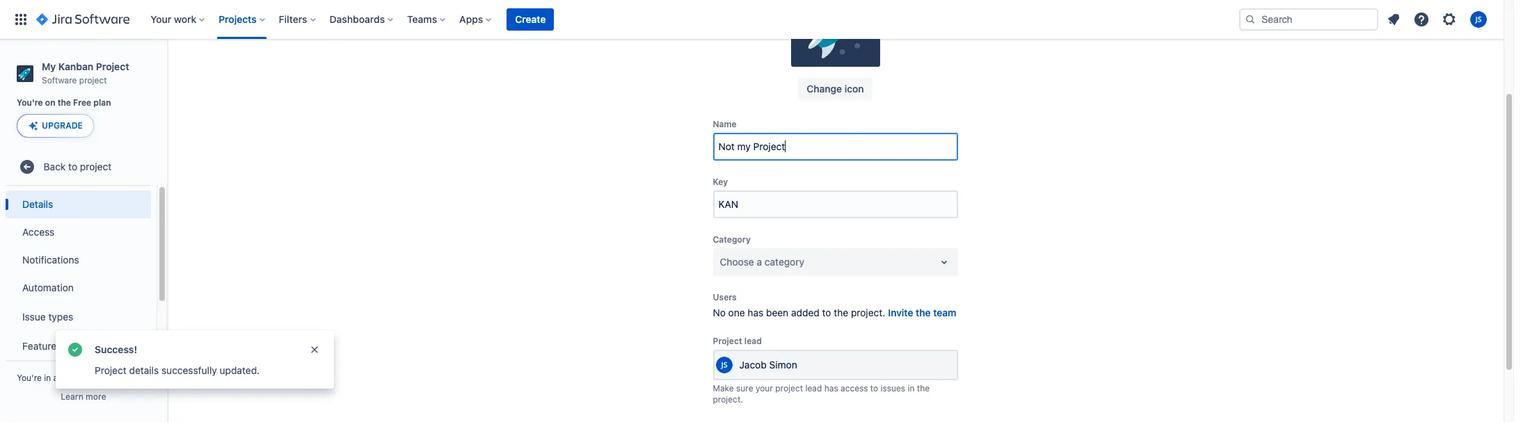 Task type: describe. For each thing, give the bounding box(es) containing it.
project avatar image
[[791, 0, 880, 67]]

you're in a team-managed project
[[17, 373, 150, 384]]

issue types link
[[6, 302, 151, 333]]

projects button
[[215, 8, 271, 31]]

project inside back to project link
[[80, 161, 112, 173]]

jacob
[[740, 359, 767, 371]]

updated.
[[220, 365, 260, 377]]

has inside make sure your project lead has access to issues in the project.
[[825, 383, 839, 394]]

to inside users no one has been added to the project. invite the team
[[822, 307, 831, 319]]

users element
[[713, 306, 958, 320]]

category
[[765, 256, 805, 268]]

change
[[807, 83, 842, 95]]

users no one has been added to the project. invite the team
[[713, 292, 957, 319]]

back to project
[[44, 161, 112, 173]]

change icon button
[[799, 78, 873, 100]]

more
[[86, 392, 106, 402]]

kanban
[[58, 61, 93, 72]]

success image
[[67, 342, 84, 358]]

the right "added"
[[834, 307, 849, 319]]

sure
[[736, 383, 754, 394]]

access
[[22, 226, 55, 238]]

project inside my kanban project software project
[[96, 61, 129, 72]]

learn
[[61, 392, 83, 402]]

simon
[[769, 359, 797, 371]]

filters
[[279, 13, 307, 25]]

lead inside make sure your project lead has access to issues in the project.
[[806, 383, 822, 394]]

project inside make sure your project lead has access to issues in the project.
[[776, 383, 803, 394]]

to inside make sure your project lead has access to issues in the project.
[[871, 383, 879, 394]]

automation link
[[6, 274, 151, 302]]

access link
[[6, 219, 151, 247]]

learn more
[[61, 392, 106, 402]]

make
[[713, 383, 734, 394]]

dashboards button
[[325, 8, 399, 31]]

create button
[[507, 8, 554, 31]]

your work
[[151, 13, 196, 25]]

category
[[713, 235, 751, 245]]

your
[[756, 383, 773, 394]]

dashboards
[[330, 13, 385, 25]]

has inside users no one has been added to the project. invite the team
[[748, 307, 764, 319]]

details
[[129, 365, 159, 377]]

project for project lead
[[713, 336, 742, 347]]

upgrade button
[[17, 115, 93, 137]]

my
[[42, 61, 56, 72]]

added
[[791, 307, 820, 319]]

project. inside users no one has been added to the project. invite the team
[[851, 307, 886, 319]]

to inside back to project link
[[68, 161, 77, 173]]

on
[[45, 98, 55, 108]]

managed
[[84, 373, 120, 384]]

you're for you're on the free plan
[[17, 98, 43, 108]]

Key field
[[714, 192, 957, 217]]

you're for you're in a team-managed project
[[17, 373, 42, 384]]

change icon
[[807, 83, 864, 95]]



Task type: vqa. For each thing, say whether or not it's contained in the screenshot.
the is
no



Task type: locate. For each thing, give the bounding box(es) containing it.
sidebar navigation image
[[152, 56, 182, 84]]

project. inside make sure your project lead has access to issues in the project.
[[713, 395, 743, 405]]

search image
[[1245, 14, 1256, 25]]

1 vertical spatial to
[[822, 307, 831, 319]]

choose a category
[[720, 256, 805, 268]]

project. left the 'invite'
[[851, 307, 886, 319]]

in left the team-
[[44, 373, 51, 384]]

project. down make
[[713, 395, 743, 405]]

issues
[[881, 383, 906, 394]]

2 horizontal spatial to
[[871, 383, 879, 394]]

features
[[22, 340, 61, 352]]

0 vertical spatial to
[[68, 161, 77, 173]]

invite
[[888, 307, 914, 319]]

a
[[757, 256, 762, 268], [53, 373, 58, 384]]

software
[[42, 75, 77, 85]]

successfully
[[161, 365, 217, 377]]

choose
[[720, 256, 754, 268]]

jira software image
[[36, 11, 130, 28], [36, 11, 130, 28]]

my kanban project software project
[[42, 61, 129, 85]]

features link
[[6, 333, 151, 361]]

project down kanban
[[79, 75, 107, 85]]

lead up jacob
[[745, 336, 762, 347]]

0 horizontal spatial has
[[748, 307, 764, 319]]

Name field
[[714, 134, 957, 159]]

a right choose
[[757, 256, 762, 268]]

access
[[841, 383, 868, 394]]

the right on
[[58, 98, 71, 108]]

0 vertical spatial lead
[[745, 336, 762, 347]]

1 vertical spatial has
[[825, 383, 839, 394]]

your work button
[[146, 8, 210, 31]]

no
[[713, 307, 726, 319]]

project details successfully updated.
[[95, 365, 260, 377]]

0 horizontal spatial in
[[44, 373, 51, 384]]

0 vertical spatial project.
[[851, 307, 886, 319]]

details link
[[6, 191, 151, 219]]

a left the team-
[[53, 373, 58, 384]]

2 vertical spatial project
[[95, 365, 127, 377]]

back to project link
[[6, 153, 161, 181]]

team-
[[60, 373, 84, 384]]

2 vertical spatial to
[[871, 383, 879, 394]]

project
[[96, 61, 129, 72], [713, 336, 742, 347], [95, 365, 127, 377]]

1 vertical spatial you're
[[17, 373, 42, 384]]

name
[[713, 119, 737, 129]]

create
[[515, 13, 546, 25]]

project right back
[[80, 161, 112, 173]]

success!
[[95, 344, 137, 356]]

project for project details successfully updated.
[[95, 365, 127, 377]]

project right managed
[[123, 373, 150, 384]]

0 horizontal spatial a
[[53, 373, 58, 384]]

types
[[48, 311, 73, 323]]

lead
[[745, 336, 762, 347], [806, 383, 822, 394]]

learn more button
[[61, 392, 106, 403]]

1 vertical spatial a
[[53, 373, 58, 384]]

1 vertical spatial lead
[[806, 383, 822, 394]]

key
[[713, 177, 728, 187]]

plan
[[94, 98, 111, 108]]

0 horizontal spatial project.
[[713, 395, 743, 405]]

0 horizontal spatial to
[[68, 161, 77, 173]]

to right "added"
[[822, 307, 831, 319]]

notifications
[[22, 254, 79, 266]]

teams button
[[403, 8, 451, 31]]

automation
[[22, 282, 74, 294]]

project right kanban
[[96, 61, 129, 72]]

upgrade
[[42, 121, 83, 131]]

back
[[44, 161, 66, 173]]

been
[[766, 307, 789, 319]]

1 horizontal spatial project.
[[851, 307, 886, 319]]

project up jacob simon image
[[713, 336, 742, 347]]

project down simon
[[776, 383, 803, 394]]

the right issues
[[917, 383, 930, 394]]

free
[[73, 98, 91, 108]]

0 vertical spatial project
[[96, 61, 129, 72]]

work
[[174, 13, 196, 25]]

your
[[151, 13, 171, 25]]

you're left on
[[17, 98, 43, 108]]

1 vertical spatial project
[[713, 336, 742, 347]]

project down "success!"
[[95, 365, 127, 377]]

filters button
[[275, 8, 321, 31]]

one
[[729, 307, 745, 319]]

jacob simon image
[[716, 357, 733, 374]]

1 horizontal spatial lead
[[806, 383, 822, 394]]

1 horizontal spatial in
[[908, 383, 915, 394]]

teams
[[407, 13, 437, 25]]

group containing details
[[6, 187, 151, 423]]

0 vertical spatial has
[[748, 307, 764, 319]]

dismiss image
[[309, 345, 320, 356]]

invite the team button
[[888, 306, 957, 320]]

1 you're from the top
[[17, 98, 43, 108]]

1 horizontal spatial has
[[825, 383, 839, 394]]

to right back
[[68, 161, 77, 173]]

has right one
[[748, 307, 764, 319]]

0 vertical spatial a
[[757, 256, 762, 268]]

lead left access
[[806, 383, 822, 394]]

0 horizontal spatial lead
[[745, 336, 762, 347]]

team
[[934, 307, 957, 319]]

appswitcher icon image
[[13, 11, 29, 28]]

in inside make sure your project lead has access to issues in the project.
[[908, 383, 915, 394]]

notifications link
[[6, 247, 151, 274]]

the left the "team"
[[916, 307, 931, 319]]

project.
[[851, 307, 886, 319], [713, 395, 743, 405]]

in
[[44, 373, 51, 384], [908, 383, 915, 394]]

icon
[[845, 83, 864, 95]]

users
[[713, 292, 737, 303]]

you're on the free plan
[[17, 98, 111, 108]]

the
[[58, 98, 71, 108], [834, 307, 849, 319], [916, 307, 931, 319], [917, 383, 930, 394]]

you're down features
[[17, 373, 42, 384]]

0 vertical spatial you're
[[17, 98, 43, 108]]

issue
[[22, 311, 46, 323]]

make sure your project lead has access to issues in the project.
[[713, 383, 930, 405]]

jacob simon
[[740, 359, 797, 371]]

project lead
[[713, 336, 762, 347]]

apps
[[460, 13, 483, 25]]

you're
[[17, 98, 43, 108], [17, 373, 42, 384]]

group
[[6, 187, 151, 423]]

has
[[748, 307, 764, 319], [825, 383, 839, 394]]

primary element
[[8, 0, 1240, 39]]

Search field
[[1240, 8, 1379, 31]]

has left access
[[825, 383, 839, 394]]

2 you're from the top
[[17, 373, 42, 384]]

1 horizontal spatial a
[[757, 256, 762, 268]]

open image
[[936, 254, 953, 271]]

projects
[[219, 13, 257, 25]]

the inside make sure your project lead has access to issues in the project.
[[917, 383, 930, 394]]

1 vertical spatial project.
[[713, 395, 743, 405]]

in right issues
[[908, 383, 915, 394]]

issue types
[[22, 311, 73, 323]]

Category text field
[[720, 255, 723, 269]]

1 horizontal spatial to
[[822, 307, 831, 319]]

banner
[[0, 0, 1504, 39]]

banner containing your work
[[0, 0, 1504, 39]]

project
[[79, 75, 107, 85], [80, 161, 112, 173], [123, 373, 150, 384], [776, 383, 803, 394]]

project inside my kanban project software project
[[79, 75, 107, 85]]

to left issues
[[871, 383, 879, 394]]

to
[[68, 161, 77, 173], [822, 307, 831, 319], [871, 383, 879, 394]]

apps button
[[455, 8, 497, 31]]

details
[[22, 198, 53, 210]]



